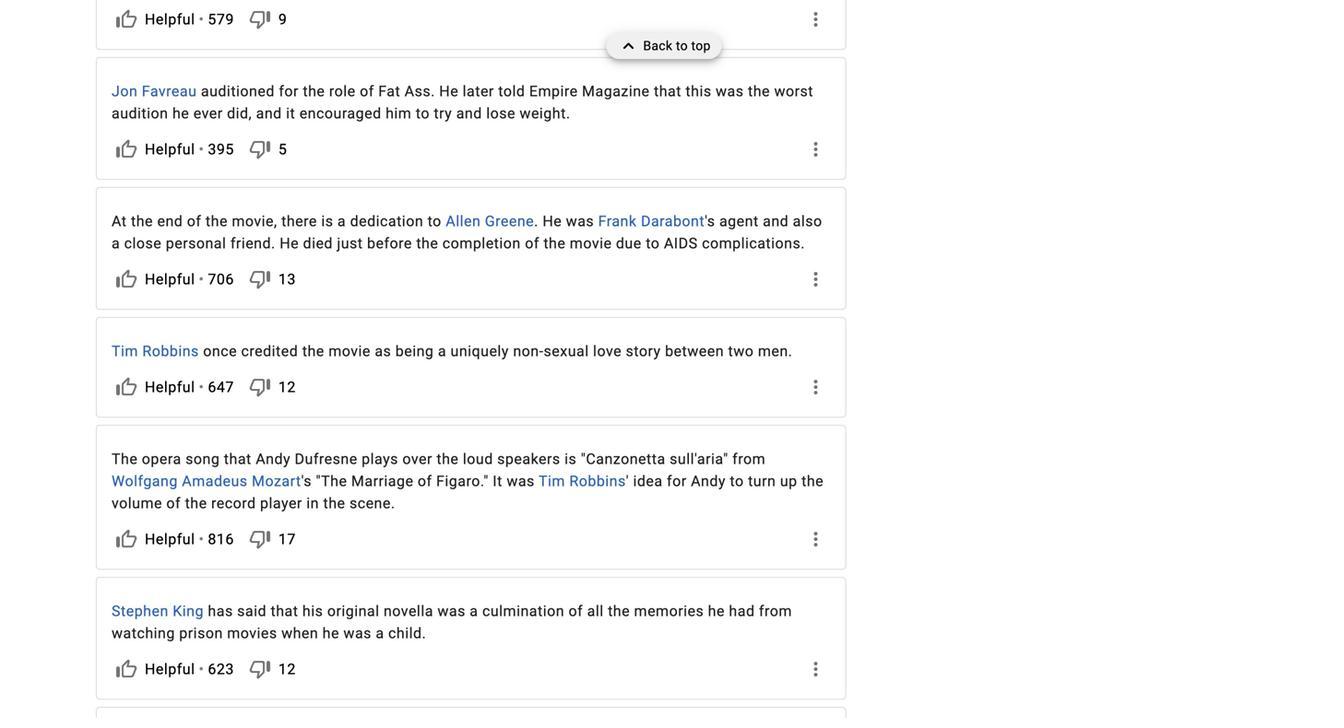 Task type: describe. For each thing, give the bounding box(es) containing it.
that inside the opera song that andy dufresne plays over the loud speakers is "canzonetta sull'aria" from wolfgang amadeus mozart 's "the marriage of figaro." it was tim robbins
[[224, 451, 252, 468]]

him
[[386, 105, 412, 122]]

opera
[[142, 451, 181, 468]]

of inside has said that his original novella was a culmination of all the memories he had from watching prison movies when he was a child.
[[569, 603, 583, 620]]

• for 623
[[199, 661, 204, 679]]

13
[[278, 271, 296, 288]]

"the
[[316, 473, 347, 490]]

2 share on social media image from the top
[[805, 268, 827, 291]]

816
[[208, 531, 234, 548]]

marriage
[[351, 473, 414, 490]]

's inside the opera song that andy dufresne plays over the loud speakers is "canzonetta sull'aria" from wolfgang amadeus mozart 's "the marriage of figaro." it was tim robbins
[[301, 473, 312, 490]]

plays
[[362, 451, 398, 468]]

there
[[282, 213, 317, 230]]

helpful for helpful • 623
[[145, 661, 195, 679]]

17
[[278, 531, 296, 548]]

is helpful image for helpful • 706
[[115, 268, 137, 291]]

1 vertical spatial movie
[[329, 343, 371, 360]]

jon favreau
[[112, 83, 197, 100]]

movies
[[227, 625, 277, 643]]

idea
[[633, 473, 663, 490]]

helpful • 395
[[145, 141, 234, 158]]

the down wolfgang amadeus mozart link
[[185, 495, 207, 512]]

novella
[[384, 603, 434, 620]]

scene.
[[350, 495, 395, 512]]

player
[[260, 495, 302, 512]]

allen greene link
[[446, 213, 534, 230]]

watching
[[112, 625, 175, 643]]

personal
[[166, 235, 226, 252]]

tim robbins once credited the movie as being a uniquely non-sexual love story between two men.
[[112, 343, 793, 360]]

song
[[186, 451, 220, 468]]

top
[[692, 38, 711, 54]]

is helpful image
[[115, 659, 137, 681]]

share on social media image for auditioned for the role of fat ass. he later told empire magazine that this was the worst audition he ever did, and it encouraged him to try and lose weight.
[[805, 138, 827, 160]]

to inside the auditioned for the role of fat ass. he later told empire magazine that this was the worst audition he ever did, and it encouraged him to try and lose weight.
[[416, 105, 430, 122]]

completion
[[443, 235, 521, 252]]

end
[[157, 213, 183, 230]]

original
[[327, 603, 380, 620]]

his
[[303, 603, 323, 620]]

that inside the auditioned for the role of fat ass. he later told empire magazine that this was the worst audition he ever did, and it encouraged him to try and lose weight.
[[654, 83, 682, 100]]

dedication
[[350, 213, 424, 230]]

was right novella
[[438, 603, 466, 620]]

wolfgang
[[112, 473, 178, 490]]

.
[[534, 213, 539, 230]]

non-
[[513, 343, 544, 360]]

stephen king
[[112, 603, 204, 620]]

12 for 647
[[278, 379, 296, 396]]

share on social media image for once credited the movie as being a uniquely non-sexual love story between two men.
[[805, 376, 827, 399]]

just
[[337, 235, 363, 252]]

dufresne
[[295, 451, 358, 468]]

to left allen
[[428, 213, 442, 230]]

706
[[208, 271, 234, 288]]

jon favreau link
[[112, 83, 197, 100]]

a inside 's agent and also a close personal friend. he died just before the completion of the movie due to aids complications.
[[112, 235, 120, 252]]

also
[[793, 213, 823, 230]]

helpful for helpful • 579
[[145, 11, 195, 28]]

a left child.
[[376, 625, 384, 643]]

said
[[237, 603, 267, 620]]

a up just
[[338, 213, 346, 230]]

love
[[593, 343, 622, 360]]

helpful • 816
[[145, 531, 234, 548]]

helpful for helpful • 647
[[145, 379, 195, 396]]

2 horizontal spatial he
[[708, 603, 725, 620]]

0 horizontal spatial tim
[[112, 343, 138, 360]]

auditioned for the role of fat ass. he later told empire magazine that this was the worst audition he ever did, and it encouraged him to try and lose weight.
[[112, 83, 814, 122]]

a right being
[[438, 343, 447, 360]]

when
[[281, 625, 319, 643]]

the inside has said that his original novella was a culmination of all the memories he had from watching prison movies when he was a child.
[[608, 603, 630, 620]]

• for 706
[[199, 271, 204, 288]]

speakers
[[497, 451, 561, 468]]

for inside the ' idea for andy to turn up the volume of the record player in the scene.
[[667, 473, 687, 490]]

is not helpful image for 12
[[249, 659, 271, 681]]

of inside the ' idea for andy to turn up the volume of the record player in the scene.
[[166, 495, 181, 512]]

record
[[211, 495, 256, 512]]

friend.
[[231, 235, 276, 252]]

volume
[[112, 495, 162, 512]]

aids
[[664, 235, 698, 252]]

5
[[278, 141, 287, 158]]

it
[[286, 105, 295, 122]]

all
[[587, 603, 604, 620]]

is inside the opera song that andy dufresne plays over the loud speakers is "canzonetta sull'aria" from wolfgang amadeus mozart 's "the marriage of figaro." it was tim robbins
[[565, 451, 577, 468]]

had
[[729, 603, 755, 620]]

the right credited
[[302, 343, 325, 360]]

the up personal
[[206, 213, 228, 230]]

is not helpful image for 12
[[249, 376, 271, 399]]

sull'aria"
[[670, 451, 729, 468]]

of inside the auditioned for the role of fat ass. he later told empire magazine that this was the worst audition he ever did, and it encouraged him to try and lose weight.
[[360, 83, 374, 100]]

encouraged
[[300, 105, 382, 122]]

two
[[728, 343, 754, 360]]

is helpful image for helpful • 816
[[115, 529, 137, 551]]

andy inside the ' idea for andy to turn up the volume of the record player in the scene.
[[691, 473, 726, 490]]

died
[[303, 235, 333, 252]]

is not helpful image for 5
[[249, 138, 271, 160]]

in
[[307, 495, 319, 512]]

and inside 's agent and also a close personal friend. he died just before the completion of the movie due to aids complications.
[[763, 213, 789, 230]]

's agent and also a close personal friend. he died just before the completion of the movie due to aids complications.
[[112, 213, 823, 252]]

is not helpful image for 17
[[249, 529, 271, 551]]

he inside the auditioned for the role of fat ass. he later told empire magazine that this was the worst audition he ever did, and it encouraged him to try and lose weight.
[[439, 83, 459, 100]]

623
[[208, 661, 234, 679]]

jon
[[112, 83, 138, 100]]

figaro."
[[436, 473, 489, 490]]

movie inside 's agent and also a close personal friend. he died just before the completion of the movie due to aids complications.
[[570, 235, 612, 252]]

stephen king link
[[112, 603, 204, 620]]

was down original
[[344, 625, 372, 643]]

' idea for andy to turn up the volume of the record player in the scene.
[[112, 473, 824, 512]]

is helpful image for helpful • 395
[[115, 138, 137, 160]]

to inside the ' idea for andy to turn up the volume of the record player in the scene.
[[730, 473, 744, 490]]

the right completion in the top left of the page
[[544, 235, 566, 252]]

of up personal
[[187, 213, 202, 230]]

frank
[[598, 213, 637, 230]]

• for 647
[[199, 379, 204, 396]]

magazine
[[582, 83, 650, 100]]

helpful for helpful • 706
[[145, 271, 195, 288]]

king
[[173, 603, 204, 620]]

• for 816
[[199, 531, 204, 548]]

for inside the auditioned for the role of fat ass. he later told empire magazine that this was the worst audition he ever did, and it encouraged him to try and lose weight.
[[279, 83, 299, 100]]

movie,
[[232, 213, 277, 230]]

credited
[[241, 343, 298, 360]]

ever
[[193, 105, 223, 122]]



Task type: vqa. For each thing, say whether or not it's contained in the screenshot.
Stephen King
yes



Task type: locate. For each thing, give the bounding box(es) containing it.
of
[[360, 83, 374, 100], [187, 213, 202, 230], [525, 235, 540, 252], [418, 473, 432, 490], [166, 495, 181, 512], [569, 603, 583, 620]]

role
[[329, 83, 356, 100]]

this
[[686, 83, 712, 100]]

is not helpful image for 13
[[249, 268, 271, 291]]

share on social media image
[[805, 8, 827, 30], [805, 529, 827, 551]]

1 is not helpful image from the top
[[249, 8, 271, 30]]

0 vertical spatial is not helpful image
[[249, 8, 271, 30]]

is helpful image down volume
[[115, 529, 137, 551]]

is not helpful image
[[249, 138, 271, 160], [249, 268, 271, 291], [249, 376, 271, 399]]

the right all
[[608, 603, 630, 620]]

try
[[434, 105, 452, 122]]

a
[[338, 213, 346, 230], [112, 235, 120, 252], [438, 343, 447, 360], [470, 603, 478, 620], [376, 625, 384, 643]]

395
[[208, 141, 234, 158]]

is not helpful image left 5
[[249, 138, 271, 160]]

2 • from the top
[[199, 141, 204, 158]]

is right speakers
[[565, 451, 577, 468]]

is helpful image down close
[[115, 268, 137, 291]]

robbins down "canzonetta in the bottom of the page
[[570, 473, 626, 490]]

is not helpful image left "17"
[[249, 529, 271, 551]]

helpful down personal
[[145, 271, 195, 288]]

tim robbins link down "canzonetta in the bottom of the page
[[539, 473, 626, 490]]

1 horizontal spatial tim
[[539, 473, 565, 490]]

weight.
[[520, 105, 571, 122]]

child.
[[388, 625, 426, 643]]

0 horizontal spatial robbins
[[142, 343, 199, 360]]

0 vertical spatial he
[[172, 105, 189, 122]]

andy inside the opera song that andy dufresne plays over the loud speakers is "canzonetta sull'aria" from wolfgang amadeus mozart 's "the marriage of figaro." it was tim robbins
[[256, 451, 291, 468]]

stephen
[[112, 603, 169, 620]]

2 vertical spatial he
[[323, 625, 339, 643]]

3 helpful from the top
[[145, 271, 195, 288]]

• for 579
[[199, 11, 204, 28]]

is not helpful image for 9
[[249, 8, 271, 30]]

to
[[676, 38, 688, 54], [416, 105, 430, 122], [428, 213, 442, 230], [646, 235, 660, 252], [730, 473, 744, 490]]

1 horizontal spatial movie
[[570, 235, 612, 252]]

that up when on the left of the page
[[271, 603, 298, 620]]

before
[[367, 235, 412, 252]]

4 share on social media image from the top
[[805, 659, 827, 681]]

up
[[780, 473, 798, 490]]

1 vertical spatial 's
[[301, 473, 312, 490]]

0 horizontal spatial movie
[[329, 343, 371, 360]]

2 helpful from the top
[[145, 141, 195, 158]]

the up figaro."
[[437, 451, 459, 468]]

memories
[[634, 603, 704, 620]]

that left this
[[654, 83, 682, 100]]

12 for 623
[[278, 661, 296, 679]]

movie left as
[[329, 343, 371, 360]]

tim robbins link
[[112, 343, 199, 360], [539, 473, 626, 490]]

0 horizontal spatial he
[[172, 105, 189, 122]]

0 vertical spatial is
[[321, 213, 333, 230]]

1 vertical spatial that
[[224, 451, 252, 468]]

of down over
[[418, 473, 432, 490]]

he down his on the bottom of page
[[323, 625, 339, 643]]

auditioned
[[201, 83, 275, 100]]

told
[[498, 83, 525, 100]]

3 share on social media image from the top
[[805, 376, 827, 399]]

2 horizontal spatial he
[[543, 213, 562, 230]]

was right it
[[507, 473, 535, 490]]

1 share on social media image from the top
[[805, 138, 827, 160]]

1 horizontal spatial andy
[[691, 473, 726, 490]]

12 down when on the left of the page
[[278, 661, 296, 679]]

1 vertical spatial andy
[[691, 473, 726, 490]]

between
[[665, 343, 724, 360]]

to down frank darabont link
[[646, 235, 660, 252]]

1 share on social media image from the top
[[805, 8, 827, 30]]

favreau
[[142, 83, 197, 100]]

from inside has said that his original novella was a culmination of all the memories he had from watching prison movies when he was a child.
[[759, 603, 792, 620]]

helpful for helpful • 816
[[145, 531, 195, 548]]

is helpful image left the helpful • 579
[[115, 8, 137, 30]]

1 is not helpful image from the top
[[249, 138, 271, 160]]

0 vertical spatial tim robbins link
[[112, 343, 199, 360]]

1 vertical spatial is not helpful image
[[249, 268, 271, 291]]

the inside the opera song that andy dufresne plays over the loud speakers is "canzonetta sull'aria" from wolfgang amadeus mozart 's "the marriage of figaro." it was tim robbins
[[437, 451, 459, 468]]

over
[[403, 451, 433, 468]]

to left 'top'
[[676, 38, 688, 54]]

due
[[616, 235, 642, 252]]

0 vertical spatial that
[[654, 83, 682, 100]]

helpful • 623
[[145, 661, 234, 679]]

2 12 from the top
[[278, 661, 296, 679]]

he down there
[[280, 235, 299, 252]]

that inside has said that his original novella was a culmination of all the memories he had from watching prison movies when he was a child.
[[271, 603, 298, 620]]

was inside the opera song that andy dufresne plays over the loud speakers is "canzonetta sull'aria" from wolfgang amadeus mozart 's "the marriage of figaro." it was tim robbins
[[507, 473, 535, 490]]

a down at
[[112, 235, 120, 252]]

1 vertical spatial 12
[[278, 661, 296, 679]]

1 horizontal spatial he
[[323, 625, 339, 643]]

as
[[375, 343, 391, 360]]

he right .
[[543, 213, 562, 230]]

darabont
[[641, 213, 705, 230]]

"canzonetta
[[581, 451, 666, 468]]

of down wolfgang
[[166, 495, 181, 512]]

6 helpful from the top
[[145, 661, 195, 679]]

1 vertical spatial share on social media image
[[805, 529, 827, 551]]

0 vertical spatial from
[[733, 451, 766, 468]]

2 is helpful image from the top
[[115, 138, 137, 160]]

helpful right is helpful icon
[[145, 661, 195, 679]]

he up try
[[439, 83, 459, 100]]

is helpful image for helpful • 647
[[115, 376, 137, 399]]

2 horizontal spatial that
[[654, 83, 682, 100]]

0 horizontal spatial he
[[280, 235, 299, 252]]

at the end of the movie, there is a dedication to allen greene . he was frank darabont
[[112, 213, 705, 230]]

expand less image
[[618, 33, 643, 59]]

1 • from the top
[[199, 11, 204, 28]]

is not helpful image down credited
[[249, 376, 271, 399]]

6 • from the top
[[199, 661, 204, 679]]

the opera song that andy dufresne plays over the loud speakers is "canzonetta sull'aria" from wolfgang amadeus mozart 's "the marriage of figaro." it was tim robbins
[[112, 451, 766, 490]]

was right this
[[716, 83, 744, 100]]

1 horizontal spatial is
[[565, 451, 577, 468]]

of left fat
[[360, 83, 374, 100]]

1 horizontal spatial tim robbins link
[[539, 473, 626, 490]]

was inside the auditioned for the role of fat ass. he later told empire magazine that this was the worst audition he ever did, and it encouraged him to try and lose weight.
[[716, 83, 744, 100]]

fat
[[378, 83, 401, 100]]

helpful down the audition
[[145, 141, 195, 158]]

• left 623
[[199, 661, 204, 679]]

1 vertical spatial he
[[708, 603, 725, 620]]

4 is helpful image from the top
[[115, 376, 137, 399]]

the left role
[[303, 83, 325, 100]]

• left 579
[[199, 11, 204, 28]]

the right in
[[323, 495, 346, 512]]

12 down credited
[[278, 379, 296, 396]]

prison
[[179, 625, 223, 643]]

1 horizontal spatial robbins
[[570, 473, 626, 490]]

helpful left 579
[[145, 11, 195, 28]]

to left try
[[416, 105, 430, 122]]

2 vertical spatial is not helpful image
[[249, 659, 271, 681]]

is helpful image down the audition
[[115, 138, 137, 160]]

did,
[[227, 105, 252, 122]]

being
[[396, 343, 434, 360]]

to left turn
[[730, 473, 744, 490]]

later
[[463, 83, 494, 100]]

that up amadeus at the bottom of page
[[224, 451, 252, 468]]

0 horizontal spatial 's
[[301, 473, 312, 490]]

share on social media image
[[805, 138, 827, 160], [805, 268, 827, 291], [805, 376, 827, 399], [805, 659, 827, 681]]

12
[[278, 379, 296, 396], [278, 661, 296, 679]]

from up turn
[[733, 451, 766, 468]]

share on social media image for 17
[[805, 529, 827, 551]]

is up the died
[[321, 213, 333, 230]]

at
[[112, 213, 127, 230]]

share on social media image for 9
[[805, 8, 827, 30]]

1 horizontal spatial and
[[456, 105, 482, 122]]

agent
[[720, 213, 759, 230]]

for
[[279, 83, 299, 100], [667, 473, 687, 490]]

of left all
[[569, 603, 583, 620]]

tim
[[112, 343, 138, 360], [539, 473, 565, 490]]

worst
[[774, 83, 814, 100]]

helpful down volume
[[145, 531, 195, 548]]

•
[[199, 11, 204, 28], [199, 141, 204, 158], [199, 271, 204, 288], [199, 379, 204, 396], [199, 531, 204, 548], [199, 661, 204, 679]]

ass.
[[405, 83, 435, 100]]

the
[[112, 451, 138, 468]]

0 vertical spatial tim
[[112, 343, 138, 360]]

0 vertical spatial share on social media image
[[805, 8, 827, 30]]

• for 395
[[199, 141, 204, 158]]

579
[[208, 11, 234, 28]]

from right had
[[759, 603, 792, 620]]

is helpful image for helpful • 579
[[115, 8, 137, 30]]

5 is helpful image from the top
[[115, 529, 137, 551]]

1 horizontal spatial that
[[271, 603, 298, 620]]

is helpful image left helpful • 647
[[115, 376, 137, 399]]

is not helpful image
[[249, 8, 271, 30], [249, 529, 271, 551], [249, 659, 271, 681]]

'
[[626, 473, 629, 490]]

helpful for helpful • 395
[[145, 141, 195, 158]]

4 • from the top
[[199, 379, 204, 396]]

0 vertical spatial is not helpful image
[[249, 138, 271, 160]]

andy down sull'aria"
[[691, 473, 726, 490]]

from inside the opera song that andy dufresne plays over the loud speakers is "canzonetta sull'aria" from wolfgang amadeus mozart 's "the marriage of figaro." it was tim robbins
[[733, 451, 766, 468]]

men.
[[758, 343, 793, 360]]

2 horizontal spatial and
[[763, 213, 789, 230]]

he
[[172, 105, 189, 122], [708, 603, 725, 620], [323, 625, 339, 643]]

amadeus
[[182, 473, 248, 490]]

1 vertical spatial for
[[667, 473, 687, 490]]

is not helpful image down movies
[[249, 659, 271, 681]]

• left 395 at the top of page
[[199, 141, 204, 158]]

empire
[[529, 83, 578, 100]]

1 12 from the top
[[278, 379, 296, 396]]

2 is not helpful image from the top
[[249, 268, 271, 291]]

0 horizontal spatial andy
[[256, 451, 291, 468]]

0 horizontal spatial and
[[256, 105, 282, 122]]

helpful • 706
[[145, 271, 234, 288]]

• left 647
[[199, 379, 204, 396]]

4 helpful from the top
[[145, 379, 195, 396]]

andy up mozart
[[256, 451, 291, 468]]

1 vertical spatial is
[[565, 451, 577, 468]]

has
[[208, 603, 233, 620]]

2 vertical spatial is not helpful image
[[249, 376, 271, 399]]

for right 'idea'
[[667, 473, 687, 490]]

0 vertical spatial he
[[439, 83, 459, 100]]

0 horizontal spatial that
[[224, 451, 252, 468]]

he inside 's agent and also a close personal friend. he died just before the completion of the movie due to aids complications.
[[280, 235, 299, 252]]

it
[[493, 473, 503, 490]]

once
[[203, 343, 237, 360]]

0 vertical spatial movie
[[570, 235, 612, 252]]

and
[[256, 105, 282, 122], [456, 105, 482, 122], [763, 213, 789, 230]]

• left 706
[[199, 271, 204, 288]]

to inside button
[[676, 38, 688, 54]]

1 horizontal spatial for
[[667, 473, 687, 490]]

audition
[[112, 105, 168, 122]]

wolfgang amadeus mozart link
[[112, 473, 301, 490]]

the up close
[[131, 213, 153, 230]]

he left had
[[708, 603, 725, 620]]

and left "it" in the top left of the page
[[256, 105, 282, 122]]

3 • from the top
[[199, 271, 204, 288]]

back to top
[[643, 38, 711, 54]]

is helpful image
[[115, 8, 137, 30], [115, 138, 137, 160], [115, 268, 137, 291], [115, 376, 137, 399], [115, 529, 137, 551]]

turn
[[748, 473, 776, 490]]

robbins up helpful • 647
[[142, 343, 199, 360]]

2 share on social media image from the top
[[805, 529, 827, 551]]

0 horizontal spatial is
[[321, 213, 333, 230]]

0 vertical spatial robbins
[[142, 343, 199, 360]]

robbins inside the opera song that andy dufresne plays over the loud speakers is "canzonetta sull'aria" from wolfgang amadeus mozart 's "the marriage of figaro." it was tim robbins
[[570, 473, 626, 490]]

tim inside the opera song that andy dufresne plays over the loud speakers is "canzonetta sull'aria" from wolfgang amadeus mozart 's "the marriage of figaro." it was tim robbins
[[539, 473, 565, 490]]

1 horizontal spatial he
[[439, 83, 459, 100]]

to inside 's agent and also a close personal friend. he died just before the completion of the movie due to aids complications.
[[646, 235, 660, 252]]

has said that his original novella was a culmination of all the memories he had from watching prison movies when he was a child.
[[112, 603, 792, 643]]

0 vertical spatial 12
[[278, 379, 296, 396]]

0 horizontal spatial for
[[279, 83, 299, 100]]

of inside 's agent and also a close personal friend. he died just before the completion of the movie due to aids complications.
[[525, 235, 540, 252]]

1 vertical spatial he
[[543, 213, 562, 230]]

share on social media image for has said that his original novella was a culmination of all the memories he had from watching prison movies when he was a child.
[[805, 659, 827, 681]]

0 vertical spatial for
[[279, 83, 299, 100]]

3 is helpful image from the top
[[115, 268, 137, 291]]

frank darabont link
[[598, 213, 705, 230]]

close
[[124, 235, 162, 252]]

movie down frank
[[570, 235, 612, 252]]

1 vertical spatial is not helpful image
[[249, 529, 271, 551]]

1 vertical spatial from
[[759, 603, 792, 620]]

a left culmination
[[470, 603, 478, 620]]

1 is helpful image from the top
[[115, 8, 137, 30]]

helpful • 579
[[145, 11, 234, 28]]

tim robbins link up helpful • 647
[[112, 343, 199, 360]]

0 vertical spatial andy
[[256, 451, 291, 468]]

back
[[643, 38, 673, 54]]

's up in
[[301, 473, 312, 490]]

helpful left 647
[[145, 379, 195, 396]]

sexual
[[544, 343, 589, 360]]

1 helpful from the top
[[145, 11, 195, 28]]

0 horizontal spatial tim robbins link
[[112, 343, 199, 360]]

is not helpful image left 13
[[249, 268, 271, 291]]

the
[[303, 83, 325, 100], [748, 83, 770, 100], [131, 213, 153, 230], [206, 213, 228, 230], [416, 235, 439, 252], [544, 235, 566, 252], [302, 343, 325, 360], [437, 451, 459, 468], [802, 473, 824, 490], [185, 495, 207, 512], [323, 495, 346, 512], [608, 603, 630, 620]]

's left agent
[[705, 213, 716, 230]]

allen
[[446, 213, 481, 230]]

2 vertical spatial that
[[271, 603, 298, 620]]

's
[[705, 213, 716, 230], [301, 473, 312, 490]]

647
[[208, 379, 234, 396]]

movie
[[570, 235, 612, 252], [329, 343, 371, 360]]

of inside the opera song that andy dufresne plays over the loud speakers is "canzonetta sull'aria" from wolfgang amadeus mozart 's "the marriage of figaro." it was tim robbins
[[418, 473, 432, 490]]

the right up
[[802, 473, 824, 490]]

of down .
[[525, 235, 540, 252]]

3 is not helpful image from the top
[[249, 376, 271, 399]]

3 is not helpful image from the top
[[249, 659, 271, 681]]

's inside 's agent and also a close personal friend. he died just before the completion of the movie due to aids complications.
[[705, 213, 716, 230]]

he down "favreau"
[[172, 105, 189, 122]]

1 vertical spatial tim robbins link
[[539, 473, 626, 490]]

0 vertical spatial 's
[[705, 213, 716, 230]]

he inside the auditioned for the role of fat ass. he later told empire magazine that this was the worst audition he ever did, and it encouraged him to try and lose weight.
[[172, 105, 189, 122]]

1 vertical spatial robbins
[[570, 473, 626, 490]]

for up "it" in the top left of the page
[[279, 83, 299, 100]]

story
[[626, 343, 661, 360]]

the left worst
[[748, 83, 770, 100]]

1 vertical spatial tim
[[539, 473, 565, 490]]

• left the 816
[[199, 531, 204, 548]]

and down "later"
[[456, 105, 482, 122]]

1 horizontal spatial 's
[[705, 213, 716, 230]]

helpful • 647
[[145, 379, 234, 396]]

and up complications.
[[763, 213, 789, 230]]

5 • from the top
[[199, 531, 204, 548]]

2 vertical spatial he
[[280, 235, 299, 252]]

helpful
[[145, 11, 195, 28], [145, 141, 195, 158], [145, 271, 195, 288], [145, 379, 195, 396], [145, 531, 195, 548], [145, 661, 195, 679]]

is not helpful image left the 9
[[249, 8, 271, 30]]

the down the at the end of the movie, there is a dedication to allen greene . he was frank darabont
[[416, 235, 439, 252]]

2 is not helpful image from the top
[[249, 529, 271, 551]]

5 helpful from the top
[[145, 531, 195, 548]]

was left frank
[[566, 213, 594, 230]]



